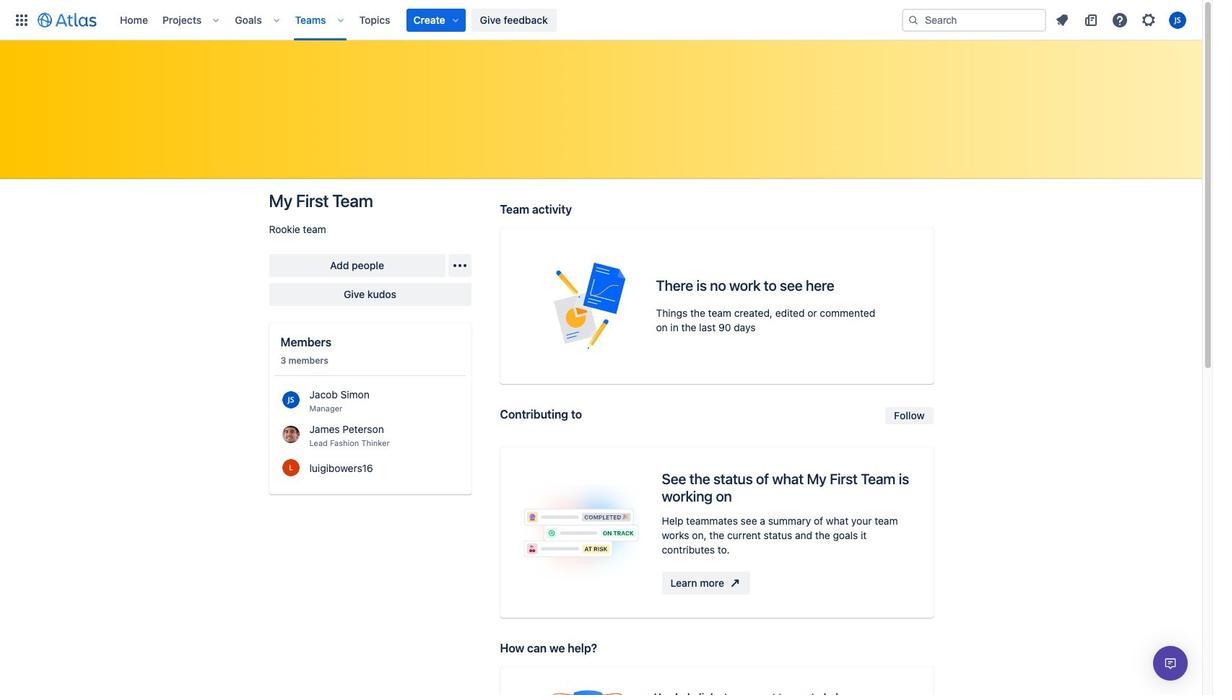 Task type: vqa. For each thing, say whether or not it's contained in the screenshot.
Notifications icon
yes



Task type: describe. For each thing, give the bounding box(es) containing it.
notifications image
[[1054, 11, 1071, 29]]

actions image
[[451, 257, 468, 274]]

switch to... image
[[13, 11, 30, 29]]

help image
[[1112, 11, 1129, 29]]

settings image
[[1141, 11, 1158, 29]]

open intercom messenger image
[[1162, 655, 1180, 672]]

top element
[[9, 0, 902, 40]]

Search field
[[902, 8, 1047, 31]]



Task type: locate. For each thing, give the bounding box(es) containing it.
account image
[[1169, 11, 1187, 29]]

search image
[[908, 14, 920, 26]]

banner
[[0, 0, 1203, 40]]



